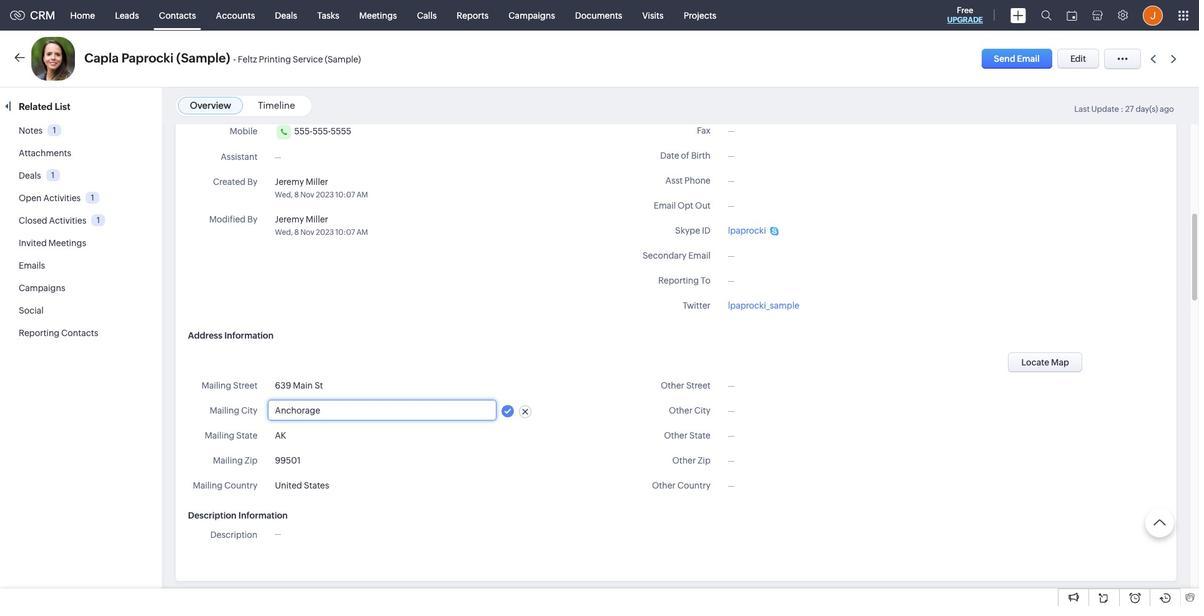 Task type: describe. For each thing, give the bounding box(es) containing it.
reports link
[[447, 0, 499, 30]]

list
[[55, 101, 70, 112]]

activities for closed activities
[[49, 216, 86, 226]]

0 vertical spatial deals
[[275, 10, 297, 20]]

contacts inside the contacts link
[[159, 10, 196, 20]]

0 horizontal spatial email
[[654, 201, 676, 211]]

modified by
[[209, 214, 258, 224]]

send
[[995, 54, 1016, 64]]

jeremy miller wed, 8 nov 2023 10:07 am for modified by
[[275, 214, 368, 237]]

service
[[293, 54, 323, 64]]

accounts link
[[206, 0, 265, 30]]

mailing zip
[[213, 456, 258, 466]]

profile element
[[1136, 0, 1171, 30]]

asst phone
[[666, 176, 711, 186]]

closed activities link
[[19, 216, 86, 226]]

5555
[[331, 126, 352, 136]]

1 555- from the left
[[295, 126, 313, 136]]

email opt out
[[654, 201, 711, 211]]

mailing city
[[210, 406, 258, 416]]

paprocki
[[122, 51, 174, 65]]

am for modified by
[[357, 228, 368, 237]]

day(s)
[[1136, 104, 1159, 114]]

campaigns inside 'link'
[[509, 10, 555, 20]]

email for send email
[[1018, 54, 1040, 64]]

attachments link
[[19, 148, 71, 158]]

reporting for reporting to
[[659, 276, 699, 286]]

meetings link
[[350, 0, 407, 30]]

overview link
[[190, 100, 231, 111]]

0 horizontal spatial deals link
[[19, 171, 41, 181]]

feltz
[[238, 54, 257, 64]]

closed
[[19, 216, 47, 226]]

other for other street
[[661, 381, 685, 391]]

country for other country
[[678, 481, 711, 491]]

invited
[[19, 238, 47, 248]]

capla paprocki (sample) - feltz printing service (sample)
[[84, 51, 361, 65]]

mailing for mailing state
[[205, 431, 235, 441]]

1 for open activities
[[91, 193, 94, 202]]

opt
[[678, 201, 694, 211]]

miller for created by
[[306, 177, 328, 187]]

documents
[[575, 10, 623, 20]]

upgrade
[[948, 16, 984, 24]]

fax
[[697, 126, 711, 136]]

reports
[[457, 10, 489, 20]]

last update : 27 day(s) ago
[[1075, 104, 1175, 114]]

contacts link
[[149, 0, 206, 30]]

state for mailing state
[[236, 431, 258, 441]]

reporting contacts
[[19, 328, 98, 338]]

zip for mailing zip
[[245, 456, 258, 466]]

send email
[[995, 54, 1040, 64]]

27
[[1126, 104, 1135, 114]]

mailing for mailing street
[[202, 381, 231, 391]]

information for address information
[[224, 331, 274, 341]]

birth
[[692, 151, 711, 161]]

edit
[[1071, 54, 1087, 64]]

overview
[[190, 100, 231, 111]]

crm link
[[10, 9, 55, 22]]

timeline
[[258, 100, 295, 111]]

0 horizontal spatial contacts
[[61, 328, 98, 338]]

by for created by
[[248, 177, 258, 187]]

1 vertical spatial campaigns
[[19, 283, 65, 293]]

nov for created by
[[301, 191, 315, 199]]

nov for modified by
[[301, 228, 315, 237]]

secondary
[[643, 251, 687, 261]]

8 for created by
[[294, 191, 299, 199]]

other city
[[669, 406, 711, 416]]

2023 for modified by
[[316, 228, 334, 237]]

visits link
[[633, 0, 674, 30]]

created
[[213, 177, 246, 187]]

related list
[[19, 101, 73, 112]]

street for mailing street
[[233, 381, 258, 391]]

am for created by
[[357, 191, 368, 199]]

10:07 for created by
[[336, 191, 355, 199]]

update
[[1092, 104, 1120, 114]]

notes link
[[19, 126, 43, 136]]

other for other country
[[652, 481, 676, 491]]

zip for other zip
[[698, 456, 711, 466]]

free upgrade
[[948, 6, 984, 24]]

documents link
[[565, 0, 633, 30]]

1 for notes
[[53, 126, 56, 135]]

of
[[681, 151, 690, 161]]

capla
[[84, 51, 119, 65]]

-
[[233, 54, 236, 64]]

555-555-5555
[[295, 126, 352, 136]]

emails link
[[19, 261, 45, 271]]

open activities link
[[19, 193, 81, 203]]

mailing street
[[202, 381, 258, 391]]

accounts
[[216, 10, 255, 20]]

timeline link
[[258, 100, 295, 111]]

free
[[958, 6, 974, 15]]

social
[[19, 306, 44, 316]]

united states
[[275, 481, 329, 491]]

twitter
[[683, 301, 711, 311]]

tasks link
[[307, 0, 350, 30]]

projects
[[684, 10, 717, 20]]

ak
[[275, 431, 286, 441]]

mailing for mailing zip
[[213, 456, 243, 466]]

date of birth
[[661, 151, 711, 161]]

description for description
[[210, 530, 258, 540]]

emails
[[19, 261, 45, 271]]

1 vertical spatial campaigns link
[[19, 283, 65, 293]]

1 horizontal spatial meetings
[[360, 10, 397, 20]]

reporting for reporting contacts
[[19, 328, 60, 338]]

home
[[70, 10, 95, 20]]

mailing country
[[193, 481, 258, 491]]

related
[[19, 101, 53, 112]]

lpaprocki_sample link
[[729, 299, 800, 312]]

lpaprocki link
[[729, 224, 779, 237]]



Task type: locate. For each thing, give the bounding box(es) containing it.
0 horizontal spatial country
[[224, 481, 258, 491]]

1 nov from the top
[[301, 191, 315, 199]]

other for other zip
[[673, 456, 696, 466]]

skype id
[[676, 226, 711, 236]]

jeremy for created by
[[275, 177, 304, 187]]

leads
[[115, 10, 139, 20]]

0 vertical spatial am
[[357, 191, 368, 199]]

phone
[[685, 176, 711, 186]]

0 horizontal spatial deals
[[19, 171, 41, 181]]

campaigns
[[509, 10, 555, 20], [19, 283, 65, 293]]

meetings down closed activities 'link'
[[48, 238, 86, 248]]

0 vertical spatial email
[[1018, 54, 1040, 64]]

country
[[224, 481, 258, 491], [678, 481, 711, 491]]

2 by from the top
[[248, 214, 258, 224]]

projects link
[[674, 0, 727, 30]]

2 8 from the top
[[294, 228, 299, 237]]

information down united
[[239, 511, 288, 521]]

2 555- from the left
[[313, 126, 331, 136]]

1 country from the left
[[224, 481, 258, 491]]

reporting
[[659, 276, 699, 286], [19, 328, 60, 338]]

None button
[[1009, 352, 1083, 372]]

0 vertical spatial 2023
[[316, 191, 334, 199]]

campaigns link down emails
[[19, 283, 65, 293]]

create menu element
[[1004, 0, 1034, 30]]

1 state from the left
[[236, 431, 258, 441]]

street up other city
[[687, 381, 711, 391]]

zip
[[245, 456, 258, 466], [698, 456, 711, 466]]

:
[[1122, 104, 1124, 114]]

2 am from the top
[[357, 228, 368, 237]]

99501
[[275, 456, 301, 466]]

calls link
[[407, 0, 447, 30]]

nov
[[301, 191, 315, 199], [301, 228, 315, 237]]

0 vertical spatial 8
[[294, 191, 299, 199]]

1 vertical spatial nov
[[301, 228, 315, 237]]

street up mailing city at the left of page
[[233, 381, 258, 391]]

activities
[[43, 193, 81, 203], [49, 216, 86, 226]]

deals left tasks link
[[275, 10, 297, 20]]

other up other city
[[661, 381, 685, 391]]

2 street from the left
[[687, 381, 711, 391]]

2 nov from the top
[[301, 228, 315, 237]]

other zip
[[673, 456, 711, 466]]

email left opt
[[654, 201, 676, 211]]

1 zip from the left
[[245, 456, 258, 466]]

crm
[[30, 9, 55, 22]]

leads link
[[105, 0, 149, 30]]

search image
[[1042, 10, 1052, 21]]

0 horizontal spatial state
[[236, 431, 258, 441]]

create menu image
[[1011, 8, 1027, 23]]

deals up open
[[19, 171, 41, 181]]

send email button
[[982, 49, 1053, 69]]

0 vertical spatial activities
[[43, 193, 81, 203]]

2023 for created by
[[316, 191, 334, 199]]

639 main st
[[275, 381, 323, 391]]

reporting to
[[659, 276, 711, 286]]

mailing for mailing city
[[210, 406, 240, 416]]

1 for closed activities
[[97, 216, 100, 225]]

mailing up mailing city at the left of page
[[202, 381, 231, 391]]

(sample) right service on the left of the page
[[325, 54, 361, 64]]

country down other zip
[[678, 481, 711, 491]]

city up other state
[[695, 406, 711, 416]]

mailing for mailing country
[[193, 481, 223, 491]]

other down other zip
[[652, 481, 676, 491]]

main
[[293, 381, 313, 391]]

reporting down secondary email
[[659, 276, 699, 286]]

8
[[294, 191, 299, 199], [294, 228, 299, 237]]

country down mailing zip
[[224, 481, 258, 491]]

1 vertical spatial miller
[[306, 214, 328, 224]]

0 horizontal spatial campaigns
[[19, 283, 65, 293]]

1 horizontal spatial reporting
[[659, 276, 699, 286]]

jeremy miller wed, 8 nov 2023 10:07 am for created by
[[275, 177, 368, 199]]

1 vertical spatial jeremy miller wed, 8 nov 2023 10:07 am
[[275, 214, 368, 237]]

state for other state
[[690, 431, 711, 441]]

other state
[[664, 431, 711, 441]]

1 vertical spatial description
[[210, 530, 258, 540]]

city for other city
[[695, 406, 711, 416]]

other up other country
[[673, 456, 696, 466]]

1
[[53, 126, 56, 135], [51, 171, 55, 180], [91, 193, 94, 202], [97, 216, 100, 225]]

activities up closed activities 'link'
[[43, 193, 81, 203]]

description
[[188, 511, 237, 521], [210, 530, 258, 540]]

mailing
[[202, 381, 231, 391], [210, 406, 240, 416], [205, 431, 235, 441], [213, 456, 243, 466], [193, 481, 223, 491]]

0 vertical spatial 10:07
[[336, 191, 355, 199]]

0 vertical spatial contacts
[[159, 10, 196, 20]]

1 by from the top
[[248, 177, 258, 187]]

0 horizontal spatial campaigns link
[[19, 283, 65, 293]]

0 vertical spatial campaigns
[[509, 10, 555, 20]]

2023
[[316, 191, 334, 199], [316, 228, 334, 237]]

1 am from the top
[[357, 191, 368, 199]]

by right modified at left top
[[248, 214, 258, 224]]

1 vertical spatial meetings
[[48, 238, 86, 248]]

1 vertical spatial am
[[357, 228, 368, 237]]

campaigns down emails
[[19, 283, 65, 293]]

1 vertical spatial wed,
[[275, 228, 293, 237]]

2 10:07 from the top
[[336, 228, 355, 237]]

wed,
[[275, 191, 293, 199], [275, 228, 293, 237]]

email for secondary email
[[689, 251, 711, 261]]

None text field
[[275, 405, 490, 415]]

1 jeremy miller wed, 8 nov 2023 10:07 am from the top
[[275, 177, 368, 199]]

information
[[224, 331, 274, 341], [239, 511, 288, 521]]

campaigns link
[[499, 0, 565, 30], [19, 283, 65, 293]]

1 jeremy from the top
[[275, 177, 304, 187]]

0 vertical spatial campaigns link
[[499, 0, 565, 30]]

calls
[[417, 10, 437, 20]]

1 horizontal spatial state
[[690, 431, 711, 441]]

1 8 from the top
[[294, 191, 299, 199]]

0 vertical spatial nov
[[301, 191, 315, 199]]

1 right closed activities
[[97, 216, 100, 225]]

by for modified by
[[248, 214, 258, 224]]

lpaprocki
[[729, 226, 767, 236]]

1 horizontal spatial street
[[687, 381, 711, 391]]

state up mailing zip
[[236, 431, 258, 441]]

description down mailing country
[[188, 511, 237, 521]]

(sample) left - on the left top of the page
[[176, 51, 230, 65]]

description for description information
[[188, 511, 237, 521]]

1 horizontal spatial campaigns link
[[499, 0, 565, 30]]

1 vertical spatial reporting
[[19, 328, 60, 338]]

mailing up mailing country
[[213, 456, 243, 466]]

skype
[[676, 226, 701, 236]]

states
[[304, 481, 329, 491]]

attachments
[[19, 148, 71, 158]]

0 vertical spatial deals link
[[265, 0, 307, 30]]

email
[[1018, 54, 1040, 64], [654, 201, 676, 211], [689, 251, 711, 261]]

reporting contacts link
[[19, 328, 98, 338]]

information for description information
[[239, 511, 288, 521]]

mobile
[[230, 126, 258, 136]]

feltz printing service (sample) link
[[238, 54, 361, 65]]

1 vertical spatial by
[[248, 214, 258, 224]]

campaigns link right reports
[[499, 0, 565, 30]]

other for other city
[[669, 406, 693, 416]]

united
[[275, 481, 302, 491]]

city up mailing state
[[241, 406, 258, 416]]

notes
[[19, 126, 43, 136]]

meetings left the calls link
[[360, 10, 397, 20]]

1 vertical spatial 2023
[[316, 228, 334, 237]]

1 vertical spatial 8
[[294, 228, 299, 237]]

1 vertical spatial 10:07
[[336, 228, 355, 237]]

jeremy right modified by at the top
[[275, 214, 304, 224]]

previous record image
[[1151, 55, 1157, 63]]

modified
[[209, 214, 246, 224]]

created by
[[213, 177, 258, 187]]

out
[[696, 201, 711, 211]]

0 horizontal spatial reporting
[[19, 328, 60, 338]]

(sample) inside capla paprocki (sample) - feltz printing service (sample)
[[325, 54, 361, 64]]

2 jeremy from the top
[[275, 214, 304, 224]]

other street
[[661, 381, 711, 391]]

zip down other state
[[698, 456, 711, 466]]

1 horizontal spatial email
[[689, 251, 711, 261]]

2 zip from the left
[[698, 456, 711, 466]]

1 10:07 from the top
[[336, 191, 355, 199]]

edit button
[[1058, 49, 1100, 69]]

date
[[661, 151, 680, 161]]

open activities
[[19, 193, 81, 203]]

last
[[1075, 104, 1091, 114]]

invited meetings
[[19, 238, 86, 248]]

description down description information
[[210, 530, 258, 540]]

1 wed, from the top
[[275, 191, 293, 199]]

activities up the invited meetings on the top left
[[49, 216, 86, 226]]

ago
[[1160, 104, 1175, 114]]

0 vertical spatial by
[[248, 177, 258, 187]]

information right the address
[[224, 331, 274, 341]]

0 vertical spatial information
[[224, 331, 274, 341]]

2 state from the left
[[690, 431, 711, 441]]

1 vertical spatial deals
[[19, 171, 41, 181]]

1 miller from the top
[[306, 177, 328, 187]]

open
[[19, 193, 42, 203]]

address information
[[188, 331, 274, 341]]

8 for modified by
[[294, 228, 299, 237]]

1 street from the left
[[233, 381, 258, 391]]

activities for open activities
[[43, 193, 81, 203]]

2 miller from the top
[[306, 214, 328, 224]]

2 wed, from the top
[[275, 228, 293, 237]]

miller
[[306, 177, 328, 187], [306, 214, 328, 224]]

contacts
[[159, 10, 196, 20], [61, 328, 98, 338]]

closed activities
[[19, 216, 86, 226]]

1 horizontal spatial (sample)
[[325, 54, 361, 64]]

0 vertical spatial description
[[188, 511, 237, 521]]

2 city from the left
[[695, 406, 711, 416]]

am
[[357, 191, 368, 199], [357, 228, 368, 237]]

0 vertical spatial jeremy miller wed, 8 nov 2023 10:07 am
[[275, 177, 368, 199]]

jeremy for modified by
[[275, 214, 304, 224]]

0 vertical spatial wed,
[[275, 191, 293, 199]]

(sample)
[[176, 51, 230, 65], [325, 54, 361, 64]]

0 vertical spatial miller
[[306, 177, 328, 187]]

other down "other street" on the right of page
[[669, 406, 693, 416]]

assistant
[[221, 152, 258, 162]]

0 horizontal spatial zip
[[245, 456, 258, 466]]

wed, for modified by
[[275, 228, 293, 237]]

tasks
[[317, 10, 340, 20]]

profile image
[[1144, 5, 1164, 25]]

2 jeremy miller wed, 8 nov 2023 10:07 am from the top
[[275, 214, 368, 237]]

other down other city
[[664, 431, 688, 441]]

home link
[[60, 0, 105, 30]]

mailing state
[[205, 431, 258, 441]]

meetings
[[360, 10, 397, 20], [48, 238, 86, 248]]

0 horizontal spatial meetings
[[48, 238, 86, 248]]

0 horizontal spatial (sample)
[[176, 51, 230, 65]]

reporting down social link
[[19, 328, 60, 338]]

1 right notes
[[53, 126, 56, 135]]

1 city from the left
[[241, 406, 258, 416]]

1 horizontal spatial deals link
[[265, 0, 307, 30]]

0 horizontal spatial street
[[233, 381, 258, 391]]

st
[[315, 381, 323, 391]]

asst
[[666, 176, 683, 186]]

jeremy right created by at the left top
[[275, 177, 304, 187]]

other for other state
[[664, 431, 688, 441]]

1 vertical spatial email
[[654, 201, 676, 211]]

other country
[[652, 481, 711, 491]]

1 vertical spatial deals link
[[19, 171, 41, 181]]

mailing down mailing street
[[210, 406, 240, 416]]

state
[[236, 431, 258, 441], [690, 431, 711, 441]]

deals link up open
[[19, 171, 41, 181]]

state up other zip
[[690, 431, 711, 441]]

city for mailing city
[[241, 406, 258, 416]]

description information
[[188, 511, 288, 521]]

country for mailing country
[[224, 481, 258, 491]]

by right "created"
[[248, 177, 258, 187]]

street for other street
[[687, 381, 711, 391]]

miller for modified by
[[306, 214, 328, 224]]

next record image
[[1172, 55, 1180, 63]]

1 horizontal spatial deals
[[275, 10, 297, 20]]

deals link left "tasks"
[[265, 0, 307, 30]]

1 horizontal spatial zip
[[698, 456, 711, 466]]

1 up open activities link
[[51, 171, 55, 180]]

search element
[[1034, 0, 1060, 31]]

jeremy miller wed, 8 nov 2023 10:07 am
[[275, 177, 368, 199], [275, 214, 368, 237]]

email inside button
[[1018, 54, 1040, 64]]

mailing down mailing city at the left of page
[[205, 431, 235, 441]]

mailing down mailing zip
[[193, 481, 223, 491]]

email right "send" on the right top of the page
[[1018, 54, 1040, 64]]

1 horizontal spatial campaigns
[[509, 10, 555, 20]]

wed, for created by
[[275, 191, 293, 199]]

1 right open activities
[[91, 193, 94, 202]]

jeremy
[[275, 177, 304, 187], [275, 214, 304, 224]]

0 vertical spatial meetings
[[360, 10, 397, 20]]

campaigns right reports link at left
[[509, 10, 555, 20]]

1 for deals
[[51, 171, 55, 180]]

1 vertical spatial information
[[239, 511, 288, 521]]

2 2023 from the top
[[316, 228, 334, 237]]

2 country from the left
[[678, 481, 711, 491]]

printing
[[259, 54, 291, 64]]

555-
[[295, 126, 313, 136], [313, 126, 331, 136]]

0 vertical spatial reporting
[[659, 276, 699, 286]]

email up to
[[689, 251, 711, 261]]

social link
[[19, 306, 44, 316]]

0 horizontal spatial city
[[241, 406, 258, 416]]

calendar image
[[1067, 10, 1078, 20]]

1 vertical spatial activities
[[49, 216, 86, 226]]

1 vertical spatial jeremy
[[275, 214, 304, 224]]

1 vertical spatial contacts
[[61, 328, 98, 338]]

1 horizontal spatial city
[[695, 406, 711, 416]]

1 2023 from the top
[[316, 191, 334, 199]]

2 horizontal spatial email
[[1018, 54, 1040, 64]]

10:07 for modified by
[[336, 228, 355, 237]]

1 horizontal spatial country
[[678, 481, 711, 491]]

0 vertical spatial jeremy
[[275, 177, 304, 187]]

lpaprocki_sample
[[729, 301, 800, 311]]

1 horizontal spatial contacts
[[159, 10, 196, 20]]

zip down mailing state
[[245, 456, 258, 466]]

2 vertical spatial email
[[689, 251, 711, 261]]



Task type: vqa. For each thing, say whether or not it's contained in the screenshot.
1st name from right
no



